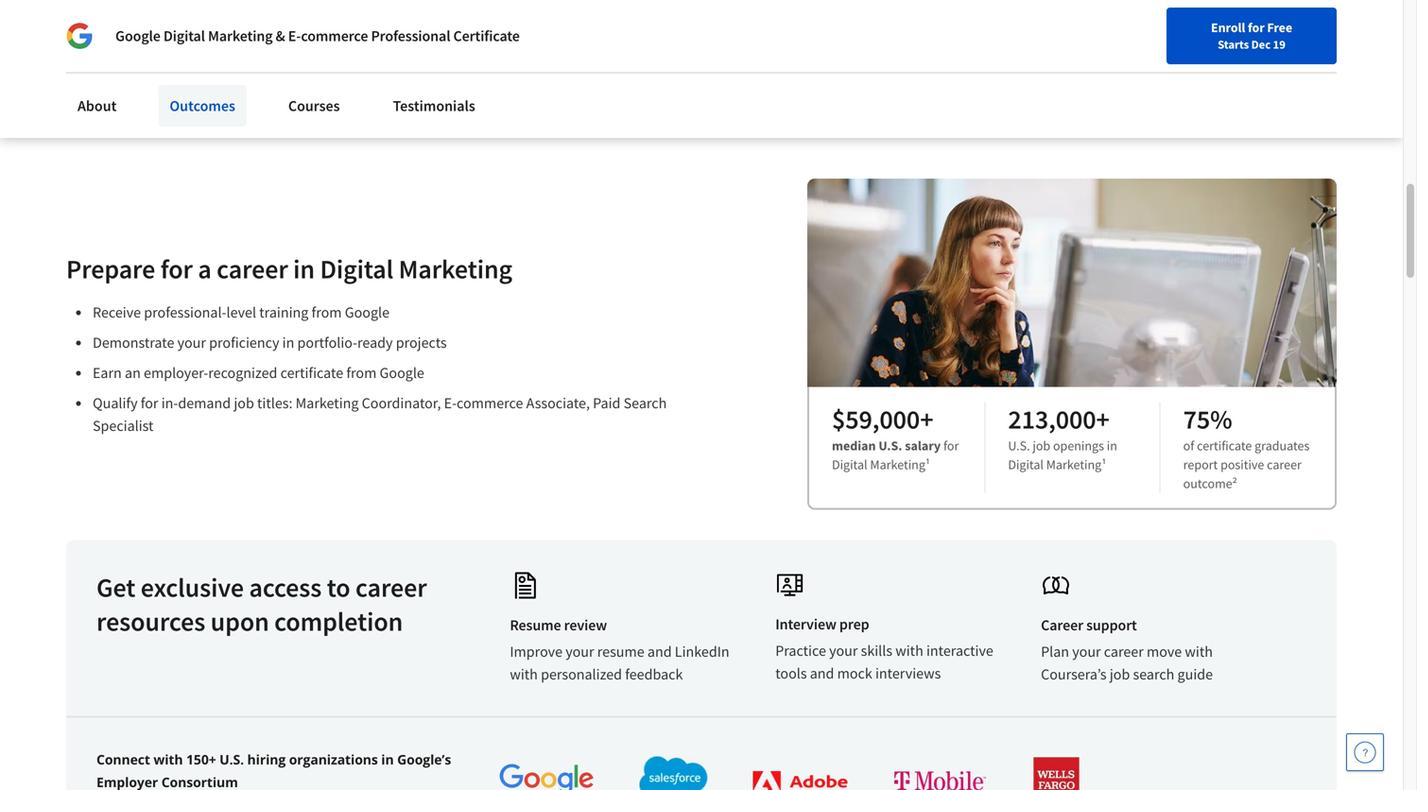 Task type: describe. For each thing, give the bounding box(es) containing it.
in inside connect with 150+ u.s. hiring organizations in google's employer consortium
[[381, 751, 394, 769]]

feedback
[[625, 665, 683, 684]]

get exclusive access to career resources upon completion
[[96, 571, 427, 638]]

commerce inside qualify for in-demand job titles: marketing coordinator, e-commerce associate, paid search specialist
[[457, 394, 523, 412]]

guide
[[1177, 665, 1213, 684]]

outcomes
[[170, 96, 235, 115]]

for for career
[[160, 252, 193, 285]]

for up courses
[[279, 66, 298, 85]]

projects
[[396, 333, 447, 352]]

digital inside 213,000 + u.s. job openings in digital marketing
[[1008, 456, 1044, 473]]

proficiency
[[209, 333, 279, 352]]

your for interview prep practice your skills with interactive tools and mock interviews
[[829, 641, 858, 660]]

at
[[325, 0, 348, 11]]

how
[[144, 0, 192, 11]]

job inside career support plan your career move with coursera's job search guide
[[1110, 665, 1130, 684]]

more
[[138, 66, 172, 85]]

job inside 213,000 + u.s. job openings in digital marketing
[[1033, 437, 1050, 454]]

skills inside see how employees at top companies are mastering in-demand skills
[[226, 12, 283, 45]]

in- inside qualify for in-demand job titles: marketing coordinator, e-commerce associate, paid search specialist
[[161, 394, 178, 412]]

coursera
[[217, 66, 276, 85]]

in down "training"
[[282, 333, 294, 352]]

recognized
[[208, 363, 277, 382]]

exclusive
[[141, 571, 244, 604]]

coordinator,
[[362, 394, 441, 412]]

digital up ready
[[320, 252, 393, 285]]

213,000
[[1008, 403, 1096, 436]]

qualify for in-demand job titles: marketing coordinator, e-commerce associate, paid search specialist
[[93, 394, 667, 435]]

about link
[[66, 85, 128, 127]]

in up "training"
[[293, 252, 315, 285]]

certificate inside 75% of certificate graduates report positive career outcome
[[1197, 437, 1252, 454]]

demand inside see how employees at top companies are mastering in-demand skills
[[127, 12, 221, 45]]

marketing down employees
[[208, 26, 273, 45]]

mock
[[837, 664, 872, 683]]

enroll
[[1211, 19, 1245, 36]]

with inside resume review improve your resume and linkedin with personalized feedback
[[510, 665, 538, 684]]

interactive
[[926, 641, 993, 660]]

practice
[[775, 641, 826, 660]]

upon
[[210, 605, 269, 638]]

career inside the get exclusive access to career resources upon completion
[[355, 571, 427, 604]]

employer
[[96, 773, 158, 790]]

your for career support plan your career move with coursera's job search guide
[[1072, 642, 1101, 661]]

in inside 213,000 + u.s. job openings in digital marketing
[[1107, 437, 1117, 454]]

learn more about coursera for business link
[[97, 66, 359, 85]]

²
[[1232, 475, 1237, 492]]

courses link
[[277, 85, 351, 127]]

prep
[[839, 615, 869, 634]]

top
[[353, 0, 391, 11]]

connect
[[96, 751, 150, 769]]

and inside resume review improve your resume and linkedin with personalized feedback
[[647, 642, 672, 661]]

are
[[524, 0, 561, 11]]

completion
[[274, 605, 403, 638]]

mastering
[[566, 0, 680, 11]]

marketing up projects
[[399, 252, 512, 285]]

career
[[1041, 616, 1083, 635]]

report
[[1183, 456, 1218, 473]]

google digital marketing & e-commerce professional certificate
[[115, 26, 520, 45]]

+ for 213,000
[[1096, 403, 1110, 436]]

an
[[125, 363, 141, 382]]

search
[[1133, 665, 1174, 684]]

0 vertical spatial google
[[115, 26, 161, 45]]

salesforce partner logo image
[[640, 757, 708, 790]]

with inside career support plan your career move with coursera's job search guide
[[1185, 642, 1213, 661]]

marketing inside qualify for in-demand job titles: marketing coordinator, e-commerce associate, paid search specialist
[[296, 394, 359, 412]]

titles:
[[257, 394, 293, 412]]

resume review improve your resume and linkedin with personalized feedback
[[510, 616, 729, 684]]

demonstrate
[[93, 333, 174, 352]]

salary
[[905, 437, 941, 454]]

specialist
[[93, 416, 154, 435]]

help center image
[[1354, 741, 1376, 764]]

resume
[[510, 616, 561, 635]]

google partner logo image
[[500, 764, 594, 790]]

2 vertical spatial google
[[380, 363, 424, 382]]

job inside qualify for in-demand job titles: marketing coordinator, e-commerce associate, paid search specialist
[[234, 394, 254, 412]]

u.s. for +
[[879, 437, 902, 454]]

companies
[[396, 0, 519, 11]]

review
[[564, 616, 607, 635]]

prepare for a career in digital marketing
[[66, 252, 512, 285]]

demonstrate your proficiency in portfolio-ready projects
[[93, 333, 447, 352]]

receive
[[93, 303, 141, 322]]

linkedin
[[675, 642, 729, 661]]

¹ for 213,000
[[1102, 456, 1106, 473]]

google image
[[66, 23, 93, 49]]

outcomes link
[[158, 85, 247, 127]]

of
[[1183, 437, 1194, 454]]

openings
[[1053, 437, 1104, 454]]

1 horizontal spatial from
[[346, 363, 377, 382]]

google's
[[397, 751, 451, 769]]

qualify
[[93, 394, 138, 412]]

positive
[[1221, 456, 1264, 473]]

to
[[327, 571, 350, 604]]

with inside interview prep practice your skills with interactive tools and mock interviews
[[895, 641, 923, 660]]

earn an employer-recognized certificate from google
[[93, 363, 424, 382]]

0 vertical spatial certificate
[[280, 363, 343, 382]]

dec
[[1251, 37, 1271, 52]]

demand inside qualify for in-demand job titles: marketing coordinator, e-commerce associate, paid search specialist
[[178, 394, 231, 412]]

0 vertical spatial e-
[[288, 26, 301, 45]]

see how employees at top companies are mastering in-demand skills
[[97, 0, 680, 45]]

prepare
[[66, 252, 155, 285]]



Task type: locate. For each thing, give the bounding box(es) containing it.
in- down see
[[97, 12, 127, 45]]

access
[[249, 571, 322, 604]]

portfolio-
[[297, 333, 357, 352]]

adobe partner logo image
[[753, 772, 848, 790]]

get
[[96, 571, 135, 604]]

¹ down salary
[[925, 456, 930, 473]]

from
[[312, 303, 342, 322], [346, 363, 377, 382]]

1 vertical spatial demand
[[178, 394, 231, 412]]

for right salary
[[943, 437, 959, 454]]

job down 213,000
[[1033, 437, 1050, 454]]

demand down employer-
[[178, 394, 231, 412]]

learn
[[97, 66, 135, 85]]

1 horizontal spatial u.s.
[[879, 437, 902, 454]]

see
[[97, 0, 138, 11]]

0 horizontal spatial from
[[312, 303, 342, 322]]

u.s. down $59,000
[[879, 437, 902, 454]]

a
[[198, 252, 211, 285]]

marketing down salary
[[870, 456, 925, 473]]

associate,
[[526, 394, 590, 412]]

u.s. inside $59,000 + median u.s. salary
[[879, 437, 902, 454]]

marketing
[[208, 26, 273, 45], [399, 252, 512, 285], [296, 394, 359, 412], [870, 456, 925, 473], [1046, 456, 1102, 473]]

and
[[647, 642, 672, 661], [810, 664, 834, 683]]

digital inside for digital marketing
[[832, 456, 867, 473]]

with down "improve"
[[510, 665, 538, 684]]

0 horizontal spatial skills
[[226, 12, 283, 45]]

certificate
[[453, 26, 520, 45]]

¹ down openings on the right
[[1102, 456, 1106, 473]]

in
[[293, 252, 315, 285], [282, 333, 294, 352], [1107, 437, 1117, 454], [381, 751, 394, 769]]

u.s.
[[879, 437, 902, 454], [1008, 437, 1030, 454], [219, 751, 244, 769]]

with
[[895, 641, 923, 660], [1185, 642, 1213, 661], [510, 665, 538, 684], [153, 751, 183, 769]]

0 horizontal spatial and
[[647, 642, 672, 661]]

0 horizontal spatial e-
[[288, 26, 301, 45]]

$59,000
[[832, 403, 920, 436]]

ready
[[357, 333, 393, 352]]

e- right &
[[288, 26, 301, 45]]

professional-
[[144, 303, 226, 322]]

for right qualify
[[141, 394, 158, 412]]

coursera's
[[1041, 665, 1107, 684]]

for for demand
[[141, 394, 158, 412]]

improve
[[510, 642, 563, 661]]

business
[[301, 66, 359, 85]]

19
[[1273, 37, 1286, 52]]

marketing inside for digital marketing
[[870, 456, 925, 473]]

interview
[[775, 615, 836, 634]]

show notifications image
[[1148, 24, 1170, 46]]

0 vertical spatial from
[[312, 303, 342, 322]]

certificate down portfolio-
[[280, 363, 343, 382]]

connect with 150+ u.s. hiring organizations in google's employer consortium
[[96, 751, 451, 790]]

digital down median
[[832, 456, 867, 473]]

1 vertical spatial certificate
[[1197, 437, 1252, 454]]

learn more about coursera for business
[[97, 66, 359, 85]]

for
[[1248, 19, 1265, 36], [279, 66, 298, 85], [160, 252, 193, 285], [141, 394, 158, 412], [943, 437, 959, 454]]

receive professional-level training from google
[[93, 303, 390, 322]]

about
[[78, 96, 117, 115]]

professional
[[371, 26, 450, 45]]

and inside interview prep practice your skills with interactive tools and mock interviews
[[810, 664, 834, 683]]

your up mock
[[829, 641, 858, 660]]

digital down how
[[163, 26, 205, 45]]

about
[[175, 66, 214, 85]]

0 vertical spatial skills
[[226, 12, 283, 45]]

with up interviews
[[895, 641, 923, 660]]

employees
[[197, 0, 320, 11]]

1 horizontal spatial ¹
[[1102, 456, 1106, 473]]

google up the coordinator,
[[380, 363, 424, 382]]

plan
[[1041, 642, 1069, 661]]

testimonials link
[[382, 85, 487, 127]]

+ up salary
[[920, 403, 933, 436]]

demand down how
[[127, 12, 221, 45]]

1 horizontal spatial +
[[1096, 403, 1110, 436]]

1 vertical spatial google
[[345, 303, 390, 322]]

1 vertical spatial in-
[[161, 394, 178, 412]]

testimonials
[[393, 96, 475, 115]]

paid
[[593, 394, 621, 412]]

graduates
[[1255, 437, 1310, 454]]

your inside career support plan your career move with coursera's job search guide
[[1072, 642, 1101, 661]]

personalized
[[541, 665, 622, 684]]

career down graduates
[[1267, 456, 1302, 473]]

+ for $59,000
[[920, 403, 933, 436]]

0 vertical spatial in-
[[97, 12, 127, 45]]

with up guide
[[1185, 642, 1213, 661]]

marketing inside 213,000 + u.s. job openings in digital marketing
[[1046, 456, 1102, 473]]

career support plan your career move with coursera's job search guide
[[1041, 616, 1213, 684]]

in- inside see how employees at top companies are mastering in-demand skills
[[97, 12, 127, 45]]

career inside 75% of certificate graduates report positive career outcome
[[1267, 456, 1302, 473]]

1 vertical spatial from
[[346, 363, 377, 382]]

certificate up positive
[[1197, 437, 1252, 454]]

interviews
[[875, 664, 941, 683]]

u.s. inside 213,000 + u.s. job openings in digital marketing
[[1008, 437, 1030, 454]]

for inside enroll for free starts dec 19
[[1248, 19, 1265, 36]]

2 horizontal spatial job
[[1110, 665, 1130, 684]]

resources
[[96, 605, 205, 638]]

coursera enterprise logos image
[[915, 0, 1293, 73]]

for left a
[[160, 252, 193, 285]]

0 horizontal spatial certificate
[[280, 363, 343, 382]]

your up coursera's at the bottom of page
[[1072, 642, 1101, 661]]

tools
[[775, 664, 807, 683]]

google down see
[[115, 26, 161, 45]]

job left search
[[1110, 665, 1130, 684]]

0 vertical spatial commerce
[[301, 26, 368, 45]]

1 horizontal spatial job
[[1033, 437, 1050, 454]]

1 vertical spatial commerce
[[457, 394, 523, 412]]

in-
[[97, 12, 127, 45], [161, 394, 178, 412]]

0 horizontal spatial job
[[234, 394, 254, 412]]

¹ for $59,000
[[925, 456, 930, 473]]

1 vertical spatial e-
[[444, 394, 457, 412]]

skills up mock
[[861, 641, 892, 660]]

75%
[[1183, 403, 1232, 436]]

1 horizontal spatial commerce
[[457, 394, 523, 412]]

e-
[[288, 26, 301, 45], [444, 394, 457, 412]]

&
[[276, 26, 285, 45]]

starts
[[1218, 37, 1249, 52]]

e- right the coordinator,
[[444, 394, 457, 412]]

0 horizontal spatial u.s.
[[219, 751, 244, 769]]

1 + from the left
[[920, 403, 933, 436]]

outcome
[[1183, 475, 1232, 492]]

courses
[[288, 96, 340, 115]]

with inside connect with 150+ u.s. hiring organizations in google's employer consortium
[[153, 751, 183, 769]]

+ inside 213,000 + u.s. job openings in digital marketing
[[1096, 403, 1110, 436]]

1 horizontal spatial certificate
[[1197, 437, 1252, 454]]

u.s. right 150+
[[219, 751, 244, 769]]

google
[[115, 26, 161, 45], [345, 303, 390, 322], [380, 363, 424, 382]]

1 horizontal spatial in-
[[161, 394, 178, 412]]

for inside for digital marketing
[[943, 437, 959, 454]]

in left google's
[[381, 751, 394, 769]]

from up portfolio-
[[312, 303, 342, 322]]

skills down employees
[[226, 12, 283, 45]]

training
[[259, 303, 309, 322]]

employer-
[[144, 363, 208, 382]]

your for resume review improve your resume and linkedin with personalized feedback
[[566, 642, 594, 661]]

e- inside qualify for in-demand job titles: marketing coordinator, e-commerce associate, paid search specialist
[[444, 394, 457, 412]]

median
[[832, 437, 876, 454]]

certificate
[[280, 363, 343, 382], [1197, 437, 1252, 454]]

1 ¹ from the left
[[925, 456, 930, 473]]

0 horizontal spatial ¹
[[925, 456, 930, 473]]

1 horizontal spatial and
[[810, 664, 834, 683]]

1 horizontal spatial e-
[[444, 394, 457, 412]]

digital
[[163, 26, 205, 45], [320, 252, 393, 285], [832, 456, 867, 473], [1008, 456, 1044, 473]]

for up dec
[[1248, 19, 1265, 36]]

0 vertical spatial demand
[[127, 12, 221, 45]]

2 ¹ from the left
[[1102, 456, 1106, 473]]

$59,000 + median u.s. salary
[[832, 403, 941, 454]]

google up ready
[[345, 303, 390, 322]]

1 vertical spatial skills
[[861, 641, 892, 660]]

and up feedback at bottom left
[[647, 642, 672, 661]]

¹
[[925, 456, 930, 473], [1102, 456, 1106, 473]]

0 horizontal spatial in-
[[97, 12, 127, 45]]

skills inside interview prep practice your skills with interactive tools and mock interviews
[[861, 641, 892, 660]]

0 vertical spatial and
[[647, 642, 672, 661]]

None search field
[[269, 12, 638, 50]]

career up "level"
[[217, 252, 288, 285]]

consortium
[[161, 773, 238, 790]]

0 horizontal spatial +
[[920, 403, 933, 436]]

from down ready
[[346, 363, 377, 382]]

level
[[226, 303, 256, 322]]

commerce down at
[[301, 26, 368, 45]]

earn
[[93, 363, 122, 382]]

your up personalized
[[566, 642, 594, 661]]

career inside career support plan your career move with coursera's job search guide
[[1104, 642, 1144, 661]]

213,000 + u.s. job openings in digital marketing
[[1008, 403, 1117, 473]]

2 vertical spatial job
[[1110, 665, 1130, 684]]

in- down employer-
[[161, 394, 178, 412]]

career down support
[[1104, 642, 1144, 661]]

resume
[[597, 642, 644, 661]]

job down recognized on the top
[[234, 394, 254, 412]]

marketing right the "titles:"
[[296, 394, 359, 412]]

0 vertical spatial job
[[234, 394, 254, 412]]

2 + from the left
[[1096, 403, 1110, 436]]

+ up openings on the right
[[1096, 403, 1110, 436]]

enroll for free starts dec 19
[[1211, 19, 1292, 52]]

0 horizontal spatial commerce
[[301, 26, 368, 45]]

+ inside $59,000 + median u.s. salary
[[920, 403, 933, 436]]

support
[[1086, 616, 1137, 635]]

your inside resume review improve your resume and linkedin with personalized feedback
[[566, 642, 594, 661]]

1 vertical spatial and
[[810, 664, 834, 683]]

hiring
[[247, 751, 286, 769]]

digital down 213,000
[[1008, 456, 1044, 473]]

coursera image
[[23, 15, 143, 46]]

demand
[[127, 12, 221, 45], [178, 394, 231, 412]]

marketing down openings on the right
[[1046, 456, 1102, 473]]

u.s. down 213,000
[[1008, 437, 1030, 454]]

u.s. for with
[[219, 751, 244, 769]]

interview prep practice your skills with interactive tools and mock interviews
[[775, 615, 993, 683]]

commerce left associate,
[[457, 394, 523, 412]]

for inside qualify for in-demand job titles: marketing coordinator, e-commerce associate, paid search specialist
[[141, 394, 158, 412]]

career right to
[[355, 571, 427, 604]]

1 vertical spatial job
[[1033, 437, 1050, 454]]

1 horizontal spatial skills
[[861, 641, 892, 660]]

75% of certificate graduates report positive career outcome
[[1183, 403, 1310, 492]]

your down professional-
[[177, 333, 206, 352]]

search
[[624, 394, 667, 412]]

150+
[[186, 751, 216, 769]]

in right openings on the right
[[1107, 437, 1117, 454]]

and right tools
[[810, 664, 834, 683]]

move
[[1147, 642, 1182, 661]]

2 horizontal spatial u.s.
[[1008, 437, 1030, 454]]

menu item
[[1006, 19, 1128, 80]]

for for starts
[[1248, 19, 1265, 36]]

your inside interview prep practice your skills with interactive tools and mock interviews
[[829, 641, 858, 660]]

skills
[[226, 12, 283, 45], [861, 641, 892, 660]]

u.s. inside connect with 150+ u.s. hiring organizations in google's employer consortium
[[219, 751, 244, 769]]

with left 150+
[[153, 751, 183, 769]]



Task type: vqa. For each thing, say whether or not it's contained in the screenshot.
interview
yes



